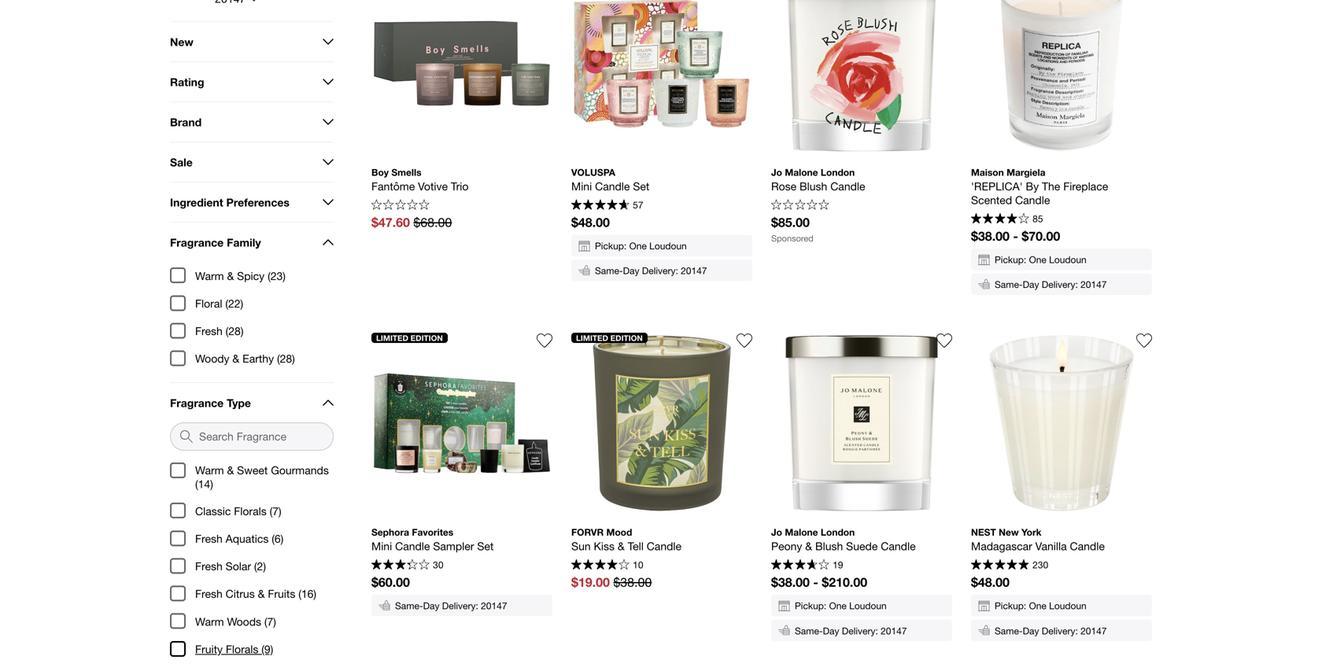 Task type: describe. For each thing, give the bounding box(es) containing it.
new button
[[170, 22, 334, 61]]

$60.00
[[372, 575, 410, 590]]

candle inside forvr mood sun kiss & tell candle
[[647, 540, 682, 553]]

the
[[1042, 180, 1061, 193]]

19
[[833, 560, 843, 571]]

jo malone london peony & blush suede candle
[[771, 527, 916, 553]]

$48.00 for madagascar vanilla candle
[[971, 575, 1010, 590]]

fresh citrus & fruits (16)
[[195, 588, 316, 601]]

blush inside jo malone london peony & blush suede candle
[[816, 540, 843, 553]]

suede
[[846, 540, 878, 553]]

forvr mood - sun kiss & tell candle image
[[571, 333, 753, 514]]

sale button
[[170, 142, 334, 182]]

$38.00 - $70.00
[[971, 229, 1061, 243]]

candle inside jo malone london peony & blush suede candle
[[881, 540, 916, 553]]

mood
[[606, 527, 632, 538]]

30
[[433, 560, 444, 571]]

& inside warm & sweet gourmands (14)
[[227, 464, 234, 477]]

& left "fruits"
[[258, 588, 265, 601]]

boy
[[372, 167, 389, 178]]

sephora favorites mini candle sampler set
[[372, 527, 494, 553]]

(7) for warm woods (7)
[[264, 615, 276, 628]]

forvr
[[571, 527, 604, 538]]

rose
[[771, 180, 797, 193]]

sun
[[571, 540, 591, 553]]

fragrance type
[[170, 397, 251, 410]]

tell
[[628, 540, 644, 553]]

same-day delivery: 20147 for mini candle set
[[595, 265, 707, 276]]

nest new york - madagascar vanilla candle image
[[971, 333, 1152, 514]]

fruits
[[268, 588, 295, 601]]

day down 30 reviews element
[[423, 601, 440, 612]]

2 limited from the left
[[576, 333, 608, 343]]

floral
[[195, 297, 222, 310]]

pickup: one loudoun for mini candle set
[[595, 240, 687, 251]]

aquatics
[[226, 532, 269, 545]]

$38.00 - $210.00
[[771, 575, 868, 590]]

margiela
[[1007, 167, 1046, 178]]

one for peony & blush suede candle
[[829, 601, 847, 612]]

loudoun for mini candle set
[[650, 240, 687, 251]]

jo for peony
[[771, 527, 782, 538]]

jo for rose
[[771, 167, 782, 178]]

classic
[[195, 505, 231, 518]]

vanilla
[[1036, 540, 1067, 553]]

10
[[633, 560, 644, 571]]

$85.00
[[771, 215, 810, 230]]

spicy
[[237, 269, 265, 282]]

4.5 stars element
[[571, 199, 629, 212]]

day for madagascar vanilla candle
[[1023, 626, 1039, 637]]

london for candle
[[821, 167, 855, 178]]

florals for (7)
[[234, 505, 267, 518]]

delivery: for madagascar vanilla candle
[[1042, 626, 1078, 637]]

sweet
[[237, 464, 268, 477]]

earthy
[[243, 352, 274, 365]]

preferences
[[226, 196, 290, 209]]

favorites
[[412, 527, 454, 538]]

fresh (28)
[[195, 325, 244, 338]]

classic florals (7)
[[195, 505, 282, 518]]

57 reviews element
[[633, 200, 644, 211]]

(22)
[[225, 297, 243, 310]]

jo malone london rose blush candle
[[771, 167, 866, 193]]

$85.00 sponsored
[[771, 215, 814, 243]]

fresh solar (2)
[[195, 560, 266, 573]]

fireplace
[[1064, 180, 1109, 193]]

0 horizontal spatial (28)
[[226, 325, 244, 338]]

fresh for fresh citrus & fruits (16)
[[195, 588, 223, 601]]

(14)
[[195, 478, 213, 491]]

$48.00 for mini candle set
[[571, 215, 610, 230]]

trio
[[451, 180, 469, 193]]

fragrance for fragrance type
[[170, 397, 224, 410]]

brand button
[[170, 102, 334, 142]]

$19.00 $38.00
[[571, 575, 652, 590]]

set inside sephora favorites mini candle sampler set
[[477, 540, 494, 553]]

5 stars element
[[971, 560, 1029, 572]]

malone for &
[[785, 527, 818, 538]]

candle inside voluspa mini candle set
[[595, 180, 630, 193]]

fragrance type element
[[167, 423, 337, 668]]

scented
[[971, 193, 1012, 206]]

(2)
[[254, 560, 266, 573]]

4 stars element for sun kiss & tell candle
[[571, 560, 629, 572]]

Search Fragrance search field
[[193, 423, 333, 450]]

'replica'
[[971, 180, 1023, 193]]

sale
[[170, 156, 193, 169]]

love sephora favorites - mini candle sampler set image
[[537, 333, 553, 349]]

fragrance family
[[170, 236, 261, 249]]

woods
[[227, 615, 261, 628]]

votive
[[418, 180, 448, 193]]

set inside voluspa mini candle set
[[633, 180, 650, 193]]

& inside forvr mood sun kiss & tell candle
[[618, 540, 625, 553]]

warm & sweet gourmands (14)
[[195, 464, 329, 491]]

woody
[[195, 352, 229, 365]]

$47.60
[[372, 215, 410, 230]]

madagascar
[[971, 540, 1033, 553]]

peony
[[771, 540, 802, 553]]

& left earthy
[[233, 352, 240, 365]]

maison
[[971, 167, 1004, 178]]

20147 for 'replica' by the fireplace scented candle
[[1081, 279, 1107, 290]]

$38.00 inside $19.00 $38.00
[[614, 575, 652, 590]]

fragrance for fragrance family
[[170, 236, 224, 249]]

candle inside sephora favorites mini candle sampler set
[[395, 540, 430, 553]]

maison margiela - 'replica' by the fireplace scented candle image
[[971, 0, 1152, 154]]

10 reviews element
[[633, 560, 644, 571]]

230
[[1033, 560, 1049, 571]]

fresh for fresh solar (2)
[[195, 560, 223, 573]]

boy smells - fantôme votive trio image
[[372, 0, 553, 154]]

pickup: for madagascar vanilla candle
[[995, 601, 1027, 612]]

(9)
[[262, 643, 273, 656]]

gourmands
[[271, 464, 329, 477]]

same-day delivery: 20147 for madagascar vanilla candle
[[995, 626, 1107, 637]]

ingredient preferences button
[[170, 183, 334, 222]]

one for mini candle set
[[629, 240, 647, 251]]

fruity florals (9)
[[195, 643, 273, 656]]

same- down $60.00
[[395, 601, 423, 612]]

same- for peony & blush suede candle
[[795, 626, 823, 637]]

loudoun for madagascar vanilla candle
[[1049, 601, 1087, 612]]

love nest new york - madagascar vanilla candle image
[[1137, 333, 1152, 349]]

jo malone london - rose blush candle image
[[771, 0, 952, 154]]

york
[[1022, 527, 1042, 538]]

type
[[227, 397, 251, 410]]

day for 'replica' by the fireplace scented candle
[[1023, 279, 1039, 290]]

candle inside jo malone london rose blush candle
[[831, 180, 866, 193]]

1 horizontal spatial (28)
[[277, 352, 295, 365]]

pickup: one loudoun for madagascar vanilla candle
[[995, 601, 1087, 612]]



Task type: vqa. For each thing, say whether or not it's contained in the screenshot.
field
no



Task type: locate. For each thing, give the bounding box(es) containing it.
3.5 stars element down peony
[[771, 560, 829, 572]]

0 vertical spatial florals
[[234, 505, 267, 518]]

0 vertical spatial 4 stars element
[[971, 213, 1029, 226]]

0 horizontal spatial edition
[[411, 333, 443, 343]]

same- down $38.00 - $70.00 at the right of page
[[995, 279, 1023, 290]]

candle
[[595, 180, 630, 193], [831, 180, 866, 193], [1015, 193, 1050, 206], [395, 540, 430, 553], [647, 540, 682, 553], [881, 540, 916, 553], [1070, 540, 1105, 553]]

1 vertical spatial (28)
[[277, 352, 295, 365]]

fresh down 'floral'
[[195, 325, 223, 338]]

nest new york madagascar vanilla candle
[[971, 527, 1105, 553]]

2 limited edition from the left
[[576, 333, 643, 343]]

& right peony
[[806, 540, 812, 553]]

0 horizontal spatial $48.00
[[571, 215, 610, 230]]

one for madagascar vanilla candle
[[1029, 601, 1047, 612]]

by
[[1026, 180, 1039, 193]]

warm woods (7)
[[195, 615, 276, 628]]

(7) for classic florals (7)
[[270, 505, 282, 518]]

1 horizontal spatial 4 stars element
[[971, 213, 1029, 226]]

$48.00
[[571, 215, 610, 230], [971, 575, 1010, 590]]

0 vertical spatial warm
[[195, 269, 224, 282]]

sephora
[[372, 527, 409, 538]]

& left spicy
[[227, 269, 234, 282]]

fragrance
[[170, 236, 224, 249], [170, 397, 224, 410]]

malone for blush
[[785, 167, 818, 178]]

candle right the rose
[[831, 180, 866, 193]]

fresh
[[195, 325, 223, 338], [195, 532, 223, 545], [195, 560, 223, 573], [195, 588, 223, 601]]

1 malone from the top
[[785, 167, 818, 178]]

delivery: down "30"
[[442, 601, 478, 612]]

brand
[[170, 116, 202, 129]]

1 horizontal spatial set
[[633, 180, 650, 193]]

same-day delivery: 20147 down the $70.00
[[995, 279, 1107, 290]]

& inside jo malone london peony & blush suede candle
[[806, 540, 812, 553]]

0 horizontal spatial set
[[477, 540, 494, 553]]

pickup: down $38.00 - $70.00 at the right of page
[[995, 254, 1027, 265]]

0 horizontal spatial new
[[170, 35, 193, 48]]

candle down favorites
[[395, 540, 430, 553]]

london for blush
[[821, 527, 855, 538]]

0 vertical spatial set
[[633, 180, 650, 193]]

same-day delivery: 20147 down 57
[[595, 265, 707, 276]]

set up 57
[[633, 180, 650, 193]]

same- for madagascar vanilla candle
[[995, 626, 1023, 637]]

ingredient preferences
[[170, 196, 290, 209]]

rating
[[170, 75, 204, 88]]

(28) down (22)
[[226, 325, 244, 338]]

love forvr mood - sun kiss & tell candle image
[[737, 333, 753, 349]]

voluspa
[[571, 167, 616, 178]]

pickup: one loudoun down the $70.00
[[995, 254, 1087, 265]]

smells
[[391, 167, 422, 178]]

london inside jo malone london rose blush candle
[[821, 167, 855, 178]]

same-day delivery: 20147 down "30"
[[395, 601, 507, 612]]

- left the $70.00
[[1013, 229, 1019, 243]]

1 horizontal spatial limited
[[576, 333, 608, 343]]

blush
[[800, 180, 828, 193], [816, 540, 843, 553]]

same-day delivery: 20147 down '$210.00'
[[795, 626, 907, 637]]

0 horizontal spatial limited edition
[[376, 333, 443, 343]]

(6)
[[272, 532, 284, 545]]

1 vertical spatial fragrance
[[170, 397, 224, 410]]

$38.00 for $38.00 - $70.00
[[971, 229, 1010, 243]]

day down 57 reviews element
[[623, 265, 640, 276]]

$68.00
[[414, 215, 452, 230]]

jo malone london - peony & blush suede candle image
[[771, 333, 952, 514]]

sephora favorites - mini candle sampler set image
[[372, 333, 553, 514]]

2 vertical spatial warm
[[195, 615, 224, 628]]

3 fresh from the top
[[195, 560, 223, 573]]

florals
[[234, 505, 267, 518], [226, 643, 258, 656]]

london
[[821, 167, 855, 178], [821, 527, 855, 538]]

loudoun for peony & blush suede candle
[[849, 601, 887, 612]]

mini inside sephora favorites mini candle sampler set
[[372, 540, 392, 553]]

london inside jo malone london peony & blush suede candle
[[821, 527, 855, 538]]

$48.00 down 5 stars element
[[971, 575, 1010, 590]]

20147 for peony & blush suede candle
[[881, 626, 907, 637]]

1 limited edition from the left
[[376, 333, 443, 343]]

florals for (9)
[[226, 643, 258, 656]]

family
[[227, 236, 261, 249]]

fragrance down ingredient
[[170, 236, 224, 249]]

same-
[[595, 265, 623, 276], [995, 279, 1023, 290], [395, 601, 423, 612], [795, 626, 823, 637], [995, 626, 1023, 637]]

1 vertical spatial -
[[813, 575, 819, 590]]

boy smells fantôme votive trio
[[372, 167, 469, 193]]

same- down 4.5 stars element
[[595, 265, 623, 276]]

pickup: one loudoun for 'replica' by the fireplace scented candle
[[995, 254, 1087, 265]]

pickup: for mini candle set
[[595, 240, 627, 251]]

woody & earthy (28)
[[195, 352, 295, 365]]

new inside nest new york madagascar vanilla candle
[[999, 527, 1019, 538]]

day down 230
[[1023, 626, 1039, 637]]

voluspa mini candle set
[[571, 167, 650, 193]]

pickup: one loudoun
[[595, 240, 687, 251], [995, 254, 1087, 265], [795, 601, 887, 612], [995, 601, 1087, 612]]

$210.00
[[822, 575, 868, 590]]

day
[[623, 265, 640, 276], [1023, 279, 1039, 290], [423, 601, 440, 612], [823, 626, 839, 637], [1023, 626, 1039, 637]]

20147 for madagascar vanilla candle
[[1081, 626, 1107, 637]]

1 vertical spatial (7)
[[264, 615, 276, 628]]

0 horizontal spatial limited
[[376, 333, 408, 343]]

$19.00
[[571, 575, 610, 590]]

edition
[[411, 333, 443, 343], [611, 333, 643, 343]]

- for $210.00
[[813, 575, 819, 590]]

one
[[629, 240, 647, 251], [1029, 254, 1047, 265], [829, 601, 847, 612], [1029, 601, 1047, 612]]

(28) right earthy
[[277, 352, 295, 365]]

(16)
[[298, 588, 316, 601]]

malone inside jo malone london rose blush candle
[[785, 167, 818, 178]]

1 horizontal spatial limited edition
[[576, 333, 643, 343]]

same-day delivery: 20147 for 'replica' by the fireplace scented candle
[[995, 279, 1107, 290]]

0 horizontal spatial 3.5 stars element
[[372, 560, 430, 572]]

malone
[[785, 167, 818, 178], [785, 527, 818, 538]]

sponsored
[[771, 233, 814, 243]]

0 vertical spatial new
[[170, 35, 193, 48]]

ingredient
[[170, 196, 223, 209]]

same- down 5 stars element
[[995, 626, 1023, 637]]

new up madagascar
[[999, 527, 1019, 538]]

candle down by
[[1015, 193, 1050, 206]]

1 horizontal spatial mini
[[571, 180, 592, 193]]

day for peony & blush suede candle
[[823, 626, 839, 637]]

2 malone from the top
[[785, 527, 818, 538]]

malone inside jo malone london peony & blush suede candle
[[785, 527, 818, 538]]

warm for warm woods (7)
[[195, 615, 224, 628]]

fresh left citrus
[[195, 588, 223, 601]]

$38.00 down 10
[[614, 575, 652, 590]]

1 london from the top
[[821, 167, 855, 178]]

$47.60 $68.00
[[372, 215, 452, 230]]

(7) up "(6)"
[[270, 505, 282, 518]]

rating button
[[170, 62, 334, 102]]

warm for warm & sweet gourmands (14)
[[195, 464, 224, 477]]

pickup: one loudoun for peony & blush suede candle
[[795, 601, 887, 612]]

2 horizontal spatial $38.00
[[971, 229, 1010, 243]]

1 vertical spatial jo
[[771, 527, 782, 538]]

delivery: down 230
[[1042, 626, 1078, 637]]

fantôme
[[372, 180, 415, 193]]

one down 230
[[1029, 601, 1047, 612]]

1 horizontal spatial edition
[[611, 333, 643, 343]]

3.5 stars element up $60.00
[[372, 560, 430, 572]]

3.5 stars element for $60.00
[[372, 560, 430, 572]]

pickup: down 5 stars element
[[995, 601, 1027, 612]]

(23)
[[268, 269, 286, 282]]

1 horizontal spatial 3.5 stars element
[[771, 560, 829, 572]]

(28)
[[226, 325, 244, 338], [277, 352, 295, 365]]

19 reviews element
[[833, 560, 843, 571]]

same-day delivery: 20147 for peony & blush suede candle
[[795, 626, 907, 637]]

blush right the rose
[[800, 180, 828, 193]]

1 vertical spatial 4 stars element
[[571, 560, 629, 572]]

$70.00
[[1022, 229, 1061, 243]]

2 edition from the left
[[611, 333, 643, 343]]

(7)
[[270, 505, 282, 518], [264, 615, 276, 628]]

1 vertical spatial warm
[[195, 464, 224, 477]]

2 warm from the top
[[195, 464, 224, 477]]

20147 for mini candle set
[[681, 265, 707, 276]]

jo inside jo malone london peony & blush suede candle
[[771, 527, 782, 538]]

same- down the $38.00 - $210.00
[[795, 626, 823, 637]]

love jo malone london - peony & blush suede candle image
[[937, 333, 952, 349]]

fresh for fresh (28)
[[195, 325, 223, 338]]

1 jo from the top
[[771, 167, 782, 178]]

day for mini candle set
[[623, 265, 640, 276]]

same- for 'replica' by the fireplace scented candle
[[995, 279, 1023, 290]]

230 reviews element
[[1033, 560, 1049, 571]]

fragrance type button
[[170, 383, 334, 423]]

candle right vanilla in the right bottom of the page
[[1070, 540, 1105, 553]]

0 vertical spatial fragrance
[[170, 236, 224, 249]]

delivery: down '$210.00'
[[842, 626, 878, 637]]

blush up 19 reviews element
[[816, 540, 843, 553]]

1 vertical spatial malone
[[785, 527, 818, 538]]

one down '$210.00'
[[829, 601, 847, 612]]

0 horizontal spatial $38.00
[[614, 575, 652, 590]]

pickup: down 4.5 stars element
[[595, 240, 627, 251]]

day down the $38.00 - $210.00
[[823, 626, 839, 637]]

1 edition from the left
[[411, 333, 443, 343]]

0 vertical spatial jo
[[771, 167, 782, 178]]

delivery:
[[642, 265, 678, 276], [1042, 279, 1078, 290], [442, 601, 478, 612], [842, 626, 878, 637], [1042, 626, 1078, 637]]

jo inside jo malone london rose blush candle
[[771, 167, 782, 178]]

pickup: one loudoun down 57 reviews element
[[595, 240, 687, 251]]

1 fresh from the top
[[195, 325, 223, 338]]

pickup:
[[595, 240, 627, 251], [995, 254, 1027, 265], [795, 601, 827, 612], [995, 601, 1027, 612]]

4 stars element up $19.00
[[571, 560, 629, 572]]

85 reviews element
[[1033, 213, 1043, 224]]

3.5 stars element for $38.00 - $210.00
[[771, 560, 829, 572]]

same- for mini candle set
[[595, 265, 623, 276]]

mini down voluspa
[[571, 180, 592, 193]]

new inside button
[[170, 35, 193, 48]]

one for 'replica' by the fireplace scented candle
[[1029, 254, 1047, 265]]

0 vertical spatial london
[[821, 167, 855, 178]]

jo up the rose
[[771, 167, 782, 178]]

warm up (14)
[[195, 464, 224, 477]]

fresh left solar on the bottom of page
[[195, 560, 223, 573]]

fresh for fresh aquatics (6)
[[195, 532, 223, 545]]

4 stars element down scented
[[971, 213, 1029, 226]]

same-day delivery: 20147 down 230
[[995, 626, 1107, 637]]

57
[[633, 200, 644, 211]]

mini down sephora at the bottom left
[[372, 540, 392, 553]]

30 reviews element
[[433, 560, 444, 571]]

$38.00 for $38.00 - $210.00
[[771, 575, 810, 590]]

1 vertical spatial mini
[[372, 540, 392, 553]]

4 stars element for 'replica' by the fireplace scented candle
[[971, 213, 1029, 226]]

candle right suede
[[881, 540, 916, 553]]

1 horizontal spatial $48.00
[[971, 575, 1010, 590]]

pickup: for 'replica' by the fireplace scented candle
[[995, 254, 1027, 265]]

citrus
[[226, 588, 255, 601]]

- for $70.00
[[1013, 229, 1019, 243]]

delivery: for mini candle set
[[642, 265, 678, 276]]

1 horizontal spatial new
[[999, 527, 1019, 538]]

& down mood
[[618, 540, 625, 553]]

sampler
[[433, 540, 474, 553]]

2 3.5 stars element from the left
[[771, 560, 829, 572]]

forvr mood sun kiss & tell candle
[[571, 527, 682, 553]]

warm inside warm & sweet gourmands (14)
[[195, 464, 224, 477]]

warm up fruity
[[195, 615, 224, 628]]

malone up the rose
[[785, 167, 818, 178]]

0 vertical spatial malone
[[785, 167, 818, 178]]

blush inside jo malone london rose blush candle
[[800, 180, 828, 193]]

2 fragrance from the top
[[170, 397, 224, 410]]

candle inside the maison margiela 'replica' by the fireplace scented candle
[[1015, 193, 1050, 206]]

2 london from the top
[[821, 527, 855, 538]]

delivery: for peony & blush suede candle
[[842, 626, 878, 637]]

3 warm from the top
[[195, 615, 224, 628]]

fragrance inside dropdown button
[[170, 397, 224, 410]]

loudoun
[[650, 240, 687, 251], [1049, 254, 1087, 265], [849, 601, 887, 612], [1049, 601, 1087, 612]]

malone up peony
[[785, 527, 818, 538]]

pickup: one loudoun down 230
[[995, 601, 1087, 612]]

new up rating
[[170, 35, 193, 48]]

fruity
[[195, 643, 223, 656]]

1 vertical spatial blush
[[816, 540, 843, 553]]

1 horizontal spatial -
[[1013, 229, 1019, 243]]

2 fresh from the top
[[195, 532, 223, 545]]

1 vertical spatial london
[[821, 527, 855, 538]]

0 vertical spatial mini
[[571, 180, 592, 193]]

fresh down classic at the left of the page
[[195, 532, 223, 545]]

florals left (9)
[[226, 643, 258, 656]]

fragrance left "type"
[[170, 397, 224, 410]]

0 vertical spatial (7)
[[270, 505, 282, 518]]

one down the $70.00
[[1029, 254, 1047, 265]]

jo up peony
[[771, 527, 782, 538]]

$38.00 down scented
[[971, 229, 1010, 243]]

1 limited from the left
[[376, 333, 408, 343]]

warm
[[195, 269, 224, 282], [195, 464, 224, 477], [195, 615, 224, 628]]

1 fragrance from the top
[[170, 236, 224, 249]]

(7) right woods
[[264, 615, 276, 628]]

3.5 stars element
[[372, 560, 430, 572], [771, 560, 829, 572]]

1 warm from the top
[[195, 269, 224, 282]]

candle inside nest new york madagascar vanilla candle
[[1070, 540, 1105, 553]]

warm for warm & spicy (23)
[[195, 269, 224, 282]]

mini inside voluspa mini candle set
[[571, 180, 592, 193]]

florals up aquatics
[[234, 505, 267, 518]]

candle right the tell
[[647, 540, 682, 553]]

1 vertical spatial $48.00
[[971, 575, 1010, 590]]

maison margiela 'replica' by the fireplace scented candle
[[971, 167, 1112, 206]]

pickup: one loudoun down '$210.00'
[[795, 601, 887, 612]]

1 vertical spatial florals
[[226, 643, 258, 656]]

0 vertical spatial (28)
[[226, 325, 244, 338]]

voluspa - mini candle set image
[[571, 0, 753, 154]]

1 vertical spatial set
[[477, 540, 494, 553]]

limited edition
[[376, 333, 443, 343], [576, 333, 643, 343]]

jo
[[771, 167, 782, 178], [771, 527, 782, 538]]

85
[[1033, 213, 1043, 224]]

0 horizontal spatial mini
[[372, 540, 392, 553]]

delivery: down the $70.00
[[1042, 279, 1078, 290]]

candle up 4.5 stars element
[[595, 180, 630, 193]]

$48.00 down 4.5 stars element
[[571, 215, 610, 230]]

- left '$210.00'
[[813, 575, 819, 590]]

set right sampler
[[477, 540, 494, 553]]

warm up 'floral'
[[195, 269, 224, 282]]

floral (22)
[[195, 297, 243, 310]]

1 3.5 stars element from the left
[[372, 560, 430, 572]]

0 vertical spatial blush
[[800, 180, 828, 193]]

0 vertical spatial -
[[1013, 229, 1019, 243]]

delivery: down 57
[[642, 265, 678, 276]]

& left sweet
[[227, 464, 234, 477]]

1 vertical spatial new
[[999, 527, 1019, 538]]

0 horizontal spatial -
[[813, 575, 819, 590]]

1 horizontal spatial $38.00
[[771, 575, 810, 590]]

4 fresh from the top
[[195, 588, 223, 601]]

0 horizontal spatial 4 stars element
[[571, 560, 629, 572]]

pickup: for peony & blush suede candle
[[795, 601, 827, 612]]

one down 57 reviews element
[[629, 240, 647, 251]]

loudoun for 'replica' by the fireplace scented candle
[[1049, 254, 1087, 265]]

warm & spicy (23)
[[195, 269, 286, 282]]

kiss
[[594, 540, 615, 553]]

$38.00
[[971, 229, 1010, 243], [771, 575, 810, 590], [614, 575, 652, 590]]

solar
[[226, 560, 251, 573]]

fragrance family button
[[170, 223, 334, 262]]

day down the $70.00
[[1023, 279, 1039, 290]]

fragrance inside dropdown button
[[170, 236, 224, 249]]

delivery: for 'replica' by the fireplace scented candle
[[1042, 279, 1078, 290]]

4 stars element
[[971, 213, 1029, 226], [571, 560, 629, 572]]

2 jo from the top
[[771, 527, 782, 538]]

$38.00 down peony
[[771, 575, 810, 590]]

0 vertical spatial $48.00
[[571, 215, 610, 230]]

nest
[[971, 527, 996, 538]]

pickup: down the $38.00 - $210.00
[[795, 601, 827, 612]]



